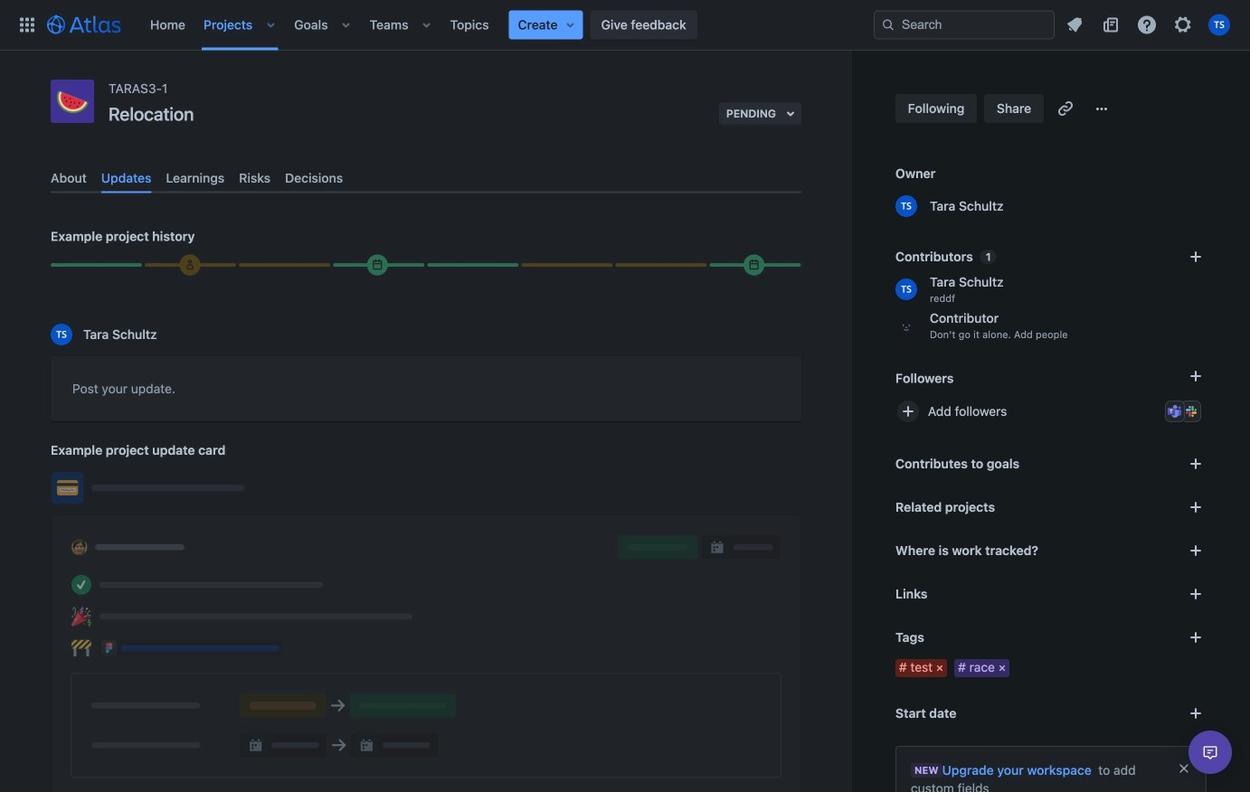 Task type: vqa. For each thing, say whether or not it's contained in the screenshot.
to inside THE TO ADD CUSTOM FIELDS
no



Task type: locate. For each thing, give the bounding box(es) containing it.
Main content area, start typing to enter text. text field
[[72, 378, 780, 406]]

Search field
[[874, 10, 1055, 39]]

slack logo showing nan channels are connected to this project image
[[1185, 405, 1199, 419]]

settings image
[[1173, 14, 1195, 36]]

add a follower image
[[1185, 366, 1207, 387]]

close banner image
[[1177, 762, 1192, 776]]

top element
[[11, 0, 874, 50]]

tab list
[[43, 163, 809, 193]]

banner
[[0, 0, 1251, 51]]

None search field
[[874, 10, 1055, 39]]

close tag image
[[933, 662, 948, 676]]



Task type: describe. For each thing, give the bounding box(es) containing it.
search image
[[881, 18, 896, 32]]

account image
[[1209, 14, 1231, 36]]

close tag image
[[995, 662, 1010, 676]]

notifications image
[[1064, 14, 1086, 36]]

switch to... image
[[16, 14, 38, 36]]

set start date image
[[1185, 703, 1207, 725]]

help image
[[1137, 14, 1158, 36]]

msteams logo showing  channels are connected to this project image
[[1168, 405, 1183, 419]]

add follower image
[[898, 401, 919, 423]]

open intercom messenger image
[[1200, 742, 1222, 764]]



